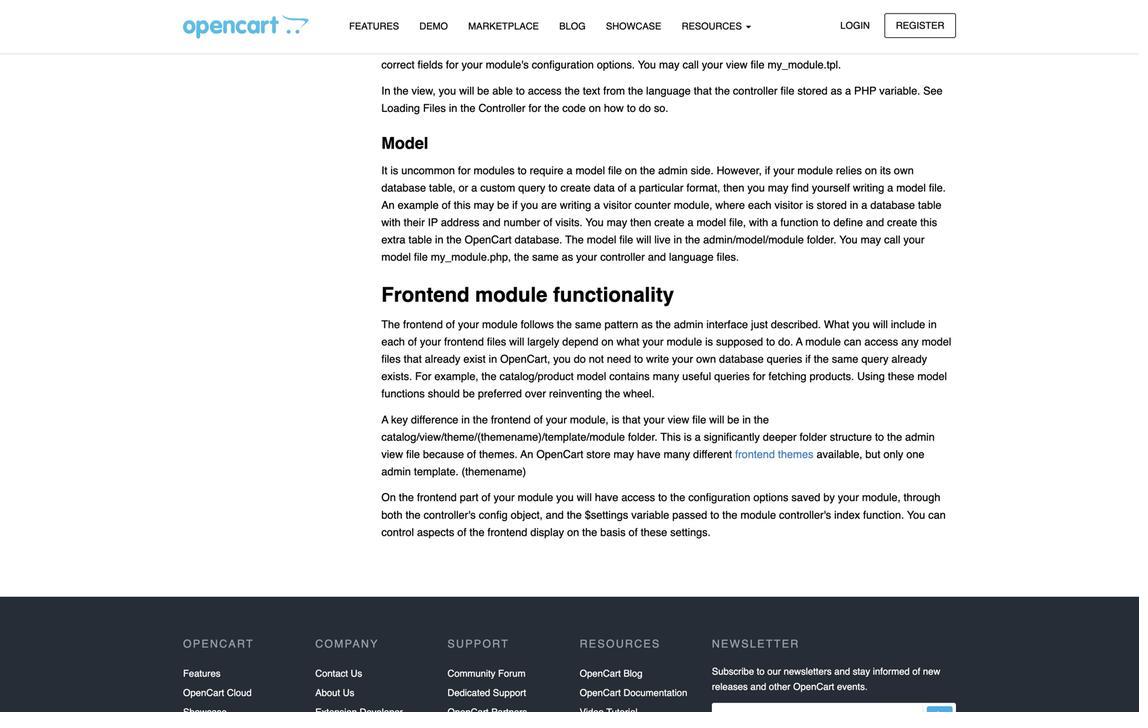 Task type: locate. For each thing, give the bounding box(es) containing it.
cloud
[[227, 687, 252, 698]]

for
[[501, 0, 514, 2], [767, 6, 779, 19], [467, 24, 479, 36], [446, 58, 459, 71], [529, 102, 541, 114], [458, 164, 471, 177], [753, 370, 766, 383]]

for inside it is uncommon for modules to require a model file on the admin side. however, if your module relies on its own database table, or a custom query to create data of a particular format, then you may find yourself writing a model file. an example of this may be if you are writing a visitor counter module, where each visitor is stored in a database table with their ip address and number of visits. you may then create a model file, with a function to define and create this extra table in the opencart database. the model file will live in the admin/model/module folder. you may call your model file my_module.php, the same as your controller and language files.
[[458, 164, 471, 177]]

0 horizontal spatial with
[[381, 216, 401, 229]]

opencart inside it is uncommon for modules to require a model file on the admin side. however, if your module relies on its own database table, or a custom query to create data of a particular format, then you may find yourself writing a model file. an example of this may be if you are writing a visitor counter module, where each visitor is stored in a database table with their ip address and number of visits. you may then create a model file, with a function to define and create this extra table in the opencart database. the model file will live in the admin/model/module folder. you may call your model file my_module.php, the same as your controller and language files.
[[465, 233, 512, 246]]

1 horizontal spatial already
[[892, 353, 927, 365]]

is inside the frontend of your module follows the same pattern as the admin interface just described. what you will include in each of your frontend files will largely depend on what your module is supposed to do. a module can access any model files that already exist in opencart, you do not need to write your own database queries if the same query already exists. for example, the catalog/product model contains many useful queries for fetching products. using these model functions should be preferred over reinventing the wheel.
[[705, 335, 713, 348]]

1 horizontal spatial as
[[641, 318, 653, 331]]

options.
[[597, 58, 635, 71]]

the
[[675, 0, 690, 2], [845, 0, 860, 2], [620, 6, 635, 19], [482, 24, 497, 36], [731, 24, 746, 36], [830, 41, 845, 54], [923, 41, 938, 54], [394, 84, 409, 97], [565, 84, 580, 97], [628, 84, 643, 97], [715, 84, 730, 97], [461, 102, 476, 114], [544, 102, 559, 114], [640, 164, 655, 177], [447, 233, 462, 246], [685, 233, 700, 246], [514, 251, 529, 263], [557, 318, 572, 331], [656, 318, 671, 331], [814, 353, 829, 365], [482, 370, 497, 383], [605, 387, 620, 400], [473, 413, 488, 426], [754, 413, 769, 426], [887, 431, 902, 443], [399, 491, 414, 504], [670, 491, 686, 504], [406, 508, 421, 521], [567, 508, 582, 521], [723, 508, 738, 521], [470, 526, 485, 538], [582, 526, 597, 538]]

module, inside on the frontend part of your module you will have access to the configuration options saved by your module, through both the controller's config object, and the $settings variable passed to the module controller's index function. you can control aspects of the frontend display on the basis of these settings.
[[862, 491, 901, 504]]

of inside the 'subscribe to our newsletters and stay informed of new releases and other opencart events.'
[[913, 666, 921, 677]]

files up opencart,
[[487, 335, 506, 348]]

the
[[381, 0, 400, 2], [916, 24, 935, 36], [565, 233, 584, 246], [381, 318, 400, 331]]

controller's
[[788, 24, 840, 36], [424, 508, 476, 521], [779, 508, 831, 521]]

if
[[765, 164, 771, 177], [512, 199, 518, 211], [806, 353, 811, 365]]

query up using
[[862, 353, 889, 365]]

events.
[[837, 681, 868, 692]]

admin inside available, but only one admin template. (themename)
[[381, 465, 411, 478]]

0 vertical spatial module,
[[674, 199, 713, 211]]

0 vertical spatial blog
[[559, 21, 586, 32]]

1 vertical spatial stored
[[817, 199, 847, 211]]

already
[[425, 353, 461, 365], [892, 353, 927, 365]]

opencart inside the second required file for your module's admin interface is the view file. this will be created in the admin/view/template/module folder, and will have the suffix .tpl. this is standard for opencart view files. in this file you will create a form for the user to fill out and submit. it will be submitted to the module controller's index function. the easiest way to create your view file is to copy and paste an existing, similar view file, and edit the form to contain the correct fields for your module's configuration options. you may call your view file my_module.tpl.
[[782, 6, 829, 19]]

0 horizontal spatial folder.
[[628, 431, 658, 443]]

same inside it is uncommon for modules to require a model file on the admin side. however, if your module relies on its own database table, or a custom query to create data of a particular format, then you may find yourself writing a model file. an example of this may be if you are writing a visitor counter module, where each visitor is stored in a database table with their ip address and number of visits. you may then create a model file, with a function to define and create this extra table in the opencart database. the model file will live in the admin/model/module folder. you may call your model file my_module.php, the same as your controller and language files.
[[532, 251, 559, 263]]

for right controller
[[529, 102, 541, 114]]

format,
[[687, 181, 720, 194]]

file, inside it is uncommon for modules to require a model file on the admin side. however, if your module relies on its own database table, or a custom query to create data of a particular format, then you may find yourself writing a model file. an example of this may be if you are writing a visitor counter module, where each visitor is stored in a database table with their ip address and number of visits. you may then create a model file, with a function to define and create this extra table in the opencart database. the model file will live in the admin/model/module folder. you may call your model file my_module.php, the same as your controller and language files.
[[729, 216, 746, 229]]

a up way
[[433, 24, 439, 36]]

to up are
[[549, 181, 558, 194]]

frontend module functionality
[[381, 283, 674, 306]]

0 horizontal spatial file,
[[729, 216, 746, 229]]

that inside the frontend of your module follows the same pattern as the admin interface just described. what you will include in each of your frontend files will largely depend on what your module is supposed to do. a module can access any model files that already exist in opencart, you do not need to write your own database queries if the same query already exists. for example, the catalog/product model contains many useful queries for fetching products. using these model functions should be preferred over reinventing the wheel.
[[404, 353, 422, 365]]

create down admin/view/template/module at left
[[453, 41, 483, 54]]

the up login
[[845, 0, 860, 2]]

writing
[[853, 181, 885, 194], [560, 199, 591, 211]]

1 vertical spatial database
[[871, 199, 915, 211]]

different
[[693, 448, 732, 460]]

be up "significantly"
[[728, 413, 740, 426]]

be left able
[[477, 84, 489, 97]]

using
[[857, 370, 885, 383]]

newsletters
[[784, 666, 832, 677]]

1 vertical spatial own
[[696, 353, 716, 365]]

1 horizontal spatial these
[[888, 370, 915, 383]]

0 vertical spatial file,
[[769, 41, 786, 54]]

by
[[824, 491, 835, 504]]

1 horizontal spatial it
[[627, 24, 633, 36]]

features for opencart cloud
[[183, 668, 221, 679]]

community forum
[[448, 668, 526, 679]]

file.
[[718, 0, 735, 2], [929, 181, 946, 194]]

2 vertical spatial as
[[641, 318, 653, 331]]

2 vertical spatial that
[[623, 413, 641, 426]]

features up opencart cloud
[[183, 668, 221, 679]]

will inside in the view, you will be able to access the text from the language that the controller file stored as a php variable. see loading files in the controller for the code on how to do so.
[[459, 84, 474, 97]]

the left code
[[544, 102, 559, 114]]

it inside it is uncommon for modules to require a model file on the admin side. however, if your module relies on its own database table, or a custom query to create data of a particular format, then you may find yourself writing a model file. an example of this may be if you are writing a visitor counter module, where each visitor is stored in a database table with their ip address and number of visits. you may then create a model file, with a function to define and create this extra table in the opencart database. the model file will live in the admin/model/module folder. you may call your model file my_module.php, the same as your controller and language files.
[[381, 164, 388, 177]]

you inside the second required file for your module's admin interface is the view file. this will be created in the admin/view/template/module folder, and will have the suffix .tpl. this is standard for opencart view files. in this file you will create a form for the user to fill out and submit. it will be submitted to the module controller's index function. the easiest way to create your view file is to copy and paste an existing, similar view file, and edit the form to contain the correct fields for your module's configuration options. you may call your view file my_module.tpl.
[[931, 6, 949, 19]]

configuration inside the second required file for your module's admin interface is the view file. this will be created in the admin/view/template/module folder, and will have the suffix .tpl. this is standard for opencart view files. in this file you will create a form for the user to fill out and submit. it will be submitted to the module controller's index function. the easiest way to create your view file is to copy and paste an existing, similar view file, and edit the form to contain the correct fields for your module's configuration options. you may call your view file my_module.tpl.
[[532, 58, 594, 71]]

1 horizontal spatial in
[[883, 6, 892, 19]]

require
[[530, 164, 564, 177]]

may inside the second required file for your module's admin interface is the view file. this will be created in the admin/view/template/module folder, and will have the suffix .tpl. this is standard for opencart view files. in this file you will create a form for the user to fill out and submit. it will be submitted to the module controller's index function. the easiest way to create your view file is to copy and paste an existing, similar view file, and edit the form to contain the correct fields for your module's configuration options. you may call your view file my_module.tpl.
[[659, 58, 680, 71]]

through
[[904, 491, 941, 504]]

in up loading
[[381, 84, 391, 97]]

these
[[888, 370, 915, 383], [641, 526, 667, 538]]

only
[[884, 448, 904, 460]]

for inside the frontend of your module follows the same pattern as the admin interface just described. what you will include in each of your frontend files will largely depend on what your module is supposed to do. a module can access any model files that already exist in opencart, you do not need to write your own database queries if the same query already exists. for example, the catalog/product model contains many useful queries for fetching products. using these model functions should be preferred over reinventing the wheel.
[[753, 370, 766, 383]]

0 vertical spatial same
[[532, 251, 559, 263]]

files up exists.
[[381, 353, 401, 365]]

the down address in the left of the page
[[447, 233, 462, 246]]

same up depend
[[575, 318, 602, 331]]

resources
[[682, 21, 745, 32], [580, 637, 661, 650]]

1 vertical spatial query
[[862, 353, 889, 365]]

this inside "a key difference in the frontend of your module, is that your view file will be in the catalog/view/theme/(themename)/template/module folder. this is a significantly deeper folder structure to the admin view file because of themes. an opencart store may have many different"
[[661, 431, 681, 443]]

1 vertical spatial call
[[884, 233, 901, 246]]

folder. inside it is uncommon for modules to require a model file on the admin side. however, if your module relies on its own database table, or a custom query to create data of a particular format, then you may find yourself writing a model file. an example of this may be if you are writing a visitor counter module, where each visitor is stored in a database table with their ip address and number of visits. you may then create a model file, with a function to define and create this extra table in the opencart database. the model file will live in the admin/model/module folder. you may call your model file my_module.php, the same as your controller and language files.
[[807, 233, 837, 246]]

will inside it is uncommon for modules to require a model file on the admin side. however, if your module relies on its own database table, or a custom query to create data of a particular format, then you may find yourself writing a model file. an example of this may be if you are writing a visitor counter module, where each visitor is stored in a database table with their ip address and number of visits. you may then create a model file, with a function to define and create this extra table in the opencart database. the model file will live in the admin/model/module folder. you may call your model file my_module.php, the same as your controller and language files.
[[636, 233, 652, 246]]

documentation
[[624, 687, 688, 698]]

0 horizontal spatial same
[[532, 251, 559, 263]]

support
[[448, 637, 509, 650], [493, 687, 526, 698]]

products.
[[810, 370, 854, 383]]

functions
[[381, 387, 425, 400]]

access inside in the view, you will be able to access the text from the language that the controller file stored as a php variable. see loading files in the controller for the code on how to do so.
[[528, 84, 562, 97]]

preferred
[[478, 387, 522, 400]]

function. inside the second required file for your module's admin interface is the view file. this will be created in the admin/view/template/module folder, and will have the suffix .tpl. this is standard for opencart view files. in this file you will create a form for the user to fill out and submit. it will be submitted to the module controller's index function. the easiest way to create your view file is to copy and paste an existing, similar view file, and edit the form to contain the correct fields for your module's configuration options. you may call your view file my_module.tpl.
[[872, 24, 913, 36]]

your
[[517, 0, 538, 2], [486, 41, 508, 54], [462, 58, 483, 71], [702, 58, 723, 71], [774, 164, 795, 177], [904, 233, 925, 246], [576, 251, 597, 263], [458, 318, 479, 331], [420, 335, 441, 348], [643, 335, 664, 348], [672, 353, 693, 365], [546, 413, 567, 426], [644, 413, 665, 426], [494, 491, 515, 504], [838, 491, 859, 504]]

0 vertical spatial stored
[[798, 84, 828, 97]]

catalog/view/theme/(themename)/template/module
[[381, 431, 625, 443]]

the down "database."
[[514, 251, 529, 263]]

1 vertical spatial queries
[[714, 370, 750, 383]]

0 vertical spatial files
[[487, 335, 506, 348]]

0 vertical spatial resources
[[682, 21, 745, 32]]

the inside the frontend of your module follows the same pattern as the admin interface just described. what you will include in each of your frontend files will largely depend on what your module is supposed to do. a module can access any model files that already exist in opencart, you do not need to write your own database queries if the same query already exists. for example, the catalog/product model contains many useful queries for fetching products. using these model functions should be preferred over reinventing the wheel.
[[381, 318, 400, 331]]

to left the fill
[[524, 24, 533, 36]]

opencart up 'opencart documentation'
[[580, 668, 621, 679]]

may down an
[[659, 58, 680, 71]]

1 vertical spatial language
[[669, 251, 714, 263]]

0 horizontal spatial then
[[630, 216, 652, 229]]

create right define on the top
[[887, 216, 918, 229]]

opencart cloud link
[[183, 683, 252, 703]]

a up different at right bottom
[[695, 431, 701, 443]]

0 vertical spatial have
[[594, 6, 617, 19]]

table,
[[429, 181, 456, 194]]

that inside "a key difference in the frontend of your module, is that your view file will be in the catalog/view/theme/(themename)/template/module folder. this is a significantly deeper folder structure to the admin view file because of themes. an opencart store may have many different"
[[623, 413, 641, 426]]

module, left through
[[862, 491, 901, 504]]

0 vertical spatial query
[[518, 181, 546, 194]]

each inside it is uncommon for modules to require a model file on the admin side. however, if your module relies on its own database table, or a custom query to create data of a particular format, then you may find yourself writing a model file. an example of this may be if you are writing a visitor counter module, where each visitor is stored in a database table with their ip address and number of visits. you may then create a model file, with a function to define and create this extra table in the opencart database. the model file will live in the admin/model/module folder. you may call your model file my_module.php, the same as your controller and language files.
[[748, 199, 772, 211]]

file down my_module.tpl.
[[781, 84, 795, 97]]

own inside the frontend of your module follows the same pattern as the admin interface just described. what you will include in each of your frontend files will largely depend on what your module is supposed to do. a module can access any model files that already exist in opencart, you do not need to write your own database queries if the same query already exists. for example, the catalog/product model contains many useful queries for fetching products. using these model functions should be preferred over reinventing the wheel.
[[696, 353, 716, 365]]

form down admin/view/template/module at left
[[442, 24, 464, 36]]

dedicated
[[448, 687, 490, 698]]

text
[[583, 84, 600, 97]]

database down the its
[[871, 199, 915, 211]]

many left different at right bottom
[[664, 448, 690, 460]]

0 vertical spatial features
[[349, 21, 399, 32]]

marketplace link
[[458, 14, 549, 38]]

to left contain
[[873, 41, 882, 54]]

1 vertical spatial table
[[409, 233, 432, 246]]

part
[[460, 491, 479, 504]]

not
[[589, 353, 604, 365]]

will up easiest
[[381, 24, 397, 36]]

1 horizontal spatial table
[[918, 199, 942, 211]]

0 horizontal spatial call
[[683, 58, 699, 71]]

as inside in the view, you will be able to access the text from the language that the controller file stored as a php variable. see loading files in the controller for the code on how to do so.
[[831, 84, 842, 97]]

controller's inside the second required file for your module's admin interface is the view file. this will be created in the admin/view/template/module folder, and will have the suffix .tpl. this is standard for opencart view files. in this file you will create a form for the user to fill out and submit. it will be submitted to the module controller's index function. the easiest way to create your view file is to copy and paste an existing, similar view file, and edit the form to contain the correct fields for your module's configuration options. you may call your view file my_module.tpl.
[[788, 24, 840, 36]]

0 vertical spatial if
[[765, 164, 771, 177]]

file. inside it is uncommon for modules to require a model file on the admin side. however, if your module relies on its own database table, or a custom query to create data of a particular format, then you may find yourself writing a model file. an example of this may be if you are writing a visitor counter module, where each visitor is stored in a database table with their ip address and number of visits. you may then create a model file, with a function to define and create this extra table in the opencart database. the model file will live in the admin/model/module folder. you may call your model file my_module.php, the same as your controller and language files.
[[929, 181, 946, 194]]

1 horizontal spatial then
[[723, 181, 745, 194]]

2 horizontal spatial as
[[831, 84, 842, 97]]

frontend
[[403, 318, 443, 331], [444, 335, 484, 348], [491, 413, 531, 426], [735, 448, 775, 460], [417, 491, 457, 504], [488, 526, 527, 538]]

one
[[907, 448, 925, 460]]

call inside the second required file for your module's admin interface is the view file. this will be created in the admin/view/template/module folder, and will have the suffix .tpl. this is standard for opencart view files. in this file you will create a form for the user to fill out and submit. it will be submitted to the module controller's index function. the easiest way to create your view file is to copy and paste an existing, similar view file, and edit the form to contain the correct fields for your module's configuration options. you may call your view file my_module.tpl.
[[683, 58, 699, 71]]

configuration down the copy at the right of page
[[532, 58, 594, 71]]

you up register
[[931, 6, 949, 19]]

create up live
[[655, 216, 685, 229]]

may left find
[[768, 181, 789, 194]]

2 vertical spatial database
[[719, 353, 764, 365]]

call
[[683, 58, 699, 71], [884, 233, 901, 246]]

may inside "a key difference in the frontend of your module, is that your view file will be in the catalog/view/theme/(themename)/template/module folder. this is a significantly deeper folder structure to the admin view file because of themes. an opencart store may have many different"
[[614, 448, 634, 460]]

1 vertical spatial as
[[562, 251, 573, 263]]

to inside the 'subscribe to our newsletters and stay informed of new releases and other opencart events.'
[[757, 666, 765, 677]]

you inside on the frontend part of your module you will have access to the configuration options saved by your module, through both the controller's config object, and the $settings variable passed to the module controller's index function. you can control aspects of the frontend display on the basis of these settings.
[[556, 491, 574, 504]]

will up standard
[[761, 0, 776, 2]]

blog up 'opencart documentation'
[[624, 668, 643, 679]]

0 horizontal spatial a
[[381, 413, 388, 426]]

0 horizontal spatial features
[[183, 668, 221, 679]]

the inside it is uncommon for modules to require a model file on the admin side. however, if your module relies on its own database table, or a custom query to create data of a particular format, then you may find yourself writing a model file. an example of this may be if you are writing a visitor counter module, where each visitor is stored in a database table with their ip address and number of visits. you may then create a model file, with a function to define and create this extra table in the opencart database. the model file will live in the admin/model/module folder. you may call your model file my_module.php, the same as your controller and language files.
[[565, 233, 584, 246]]

0 vertical spatial module's
[[541, 0, 584, 2]]

opencart inside the 'subscribe to our newsletters and stay informed of new releases and other opencart events.'
[[793, 681, 835, 692]]

0 vertical spatial can
[[844, 335, 862, 348]]

opencart - open source shopping cart solution image
[[183, 14, 309, 39]]

then
[[723, 181, 745, 194], [630, 216, 652, 229]]

on inside the frontend of your module follows the same pattern as the admin interface just described. what you will include in each of your frontend files will largely depend on what your module is supposed to do. a module can access any model files that already exist in opencart, you do not need to write your own database queries if the same query already exists. for example, the catalog/product model contains many useful queries for fetching products. using these model functions should be preferred over reinventing the wheel.
[[602, 335, 614, 348]]

file inside in the view, you will be able to access the text from the language that the controller file stored as a php variable. see loading files in the controller for the code on how to do so.
[[781, 84, 795, 97]]

a up counter
[[630, 181, 636, 194]]

the right 'on'
[[399, 491, 414, 504]]

access inside on the frontend part of your module you will have access to the configuration options saved by your module, through both the controller's config object, and the $settings variable passed to the module controller's index function. you can control aspects of the frontend display on the basis of these settings.
[[622, 491, 655, 504]]

module down standard
[[749, 24, 785, 36]]

interface inside the frontend of your module follows the same pattern as the admin interface just described. what you will include in each of your frontend files will largely depend on what your module is supposed to do. a module can access any model files that already exist in opencart, you do not need to write your own database queries if the same query already exists. for example, the catalog/product model contains many useful queries for fetching products. using these model functions should be preferred over reinventing the wheel.
[[707, 318, 748, 331]]

opencart down opencart blog link
[[580, 687, 621, 698]]

features link for opencart cloud
[[183, 664, 221, 683]]

an left example at the left top
[[381, 199, 395, 211]]

writing down the its
[[853, 181, 885, 194]]

stored down my_module.tpl.
[[798, 84, 828, 97]]

opencart documentation link
[[580, 683, 688, 703]]

1 horizontal spatial this
[[687, 6, 708, 19]]

1 vertical spatial us
[[343, 687, 354, 698]]

files
[[423, 102, 446, 114]]

module, inside it is uncommon for modules to require a model file on the admin side. however, if your module relies on its own database table, or a custom query to create data of a particular format, then you may find yourself writing a model file. an example of this may be if you are writing a visitor counter module, where each visitor is stored in a database table with their ip address and number of visits. you may then create a model file, with a function to define and create this extra table in the opencart database. the model file will live in the admin/model/module folder. you may call your model file my_module.php, the same as your controller and language files.
[[674, 199, 713, 211]]

0 horizontal spatial module,
[[570, 413, 609, 426]]

copy
[[575, 41, 598, 54]]

1 vertical spatial interface
[[707, 318, 748, 331]]

1 vertical spatial access
[[865, 335, 898, 348]]

1 vertical spatial blog
[[624, 668, 643, 679]]

0 horizontal spatial interface
[[619, 0, 661, 2]]

blog
[[559, 21, 586, 32], [624, 668, 643, 679]]

our
[[768, 666, 781, 677]]

and up my_module.tpl.
[[789, 41, 807, 54]]

may
[[659, 58, 680, 71], [768, 181, 789, 194], [474, 199, 494, 211], [607, 216, 627, 229], [861, 233, 881, 246], [614, 448, 634, 460]]

login
[[841, 20, 870, 31]]

folder,
[[522, 6, 552, 19]]

1 vertical spatial a
[[381, 413, 388, 426]]

1 horizontal spatial visitor
[[775, 199, 803, 211]]

file. inside the second required file for your module's admin interface is the view file. this will be created in the admin/view/template/module folder, and will have the suffix .tpl. this is standard for opencart view files. in this file you will create a form for the user to fill out and submit. it will be submitted to the module controller's index function. the easiest way to create your view file is to copy and paste an existing, similar view file, and edit the form to contain the correct fields for your module's configuration options. you may call your view file my_module.tpl.
[[718, 0, 735, 2]]

queries down the do.
[[767, 353, 803, 365]]

and
[[555, 6, 573, 19], [568, 24, 586, 36], [601, 41, 619, 54], [789, 41, 807, 54], [483, 216, 501, 229], [866, 216, 884, 229], [648, 251, 666, 263], [546, 508, 564, 521], [835, 666, 850, 677], [751, 681, 766, 692]]

module up write
[[667, 335, 702, 348]]

an right themes.
[[521, 448, 534, 460]]

0 vertical spatial call
[[683, 58, 699, 71]]

0 vertical spatial index
[[843, 24, 869, 36]]

0 horizontal spatial this
[[661, 431, 681, 443]]

file, inside the second required file for your module's admin interface is the view file. this will be created in the admin/view/template/module folder, and will have the suffix .tpl. this is standard for opencart view files. in this file you will create a form for the user to fill out and submit. it will be submitted to the module controller's index function. the easiest way to create your view file is to copy and paste an existing, similar view file, and edit the form to contain the correct fields for your module's configuration options. you may call your view file my_module.tpl.
[[769, 41, 786, 54]]

may down custom
[[474, 199, 494, 211]]

0 horizontal spatial features link
[[183, 664, 221, 683]]

releases
[[712, 681, 748, 692]]

1 horizontal spatial blog
[[624, 668, 643, 679]]

0 horizontal spatial these
[[641, 526, 667, 538]]

wheel.
[[623, 387, 655, 400]]

frontend themes
[[735, 448, 814, 460]]

1 vertical spatial an
[[521, 448, 534, 460]]

features link
[[339, 14, 409, 38], [183, 664, 221, 683]]

2 horizontal spatial same
[[832, 353, 859, 365]]

be inside "a key difference in the frontend of your module, is that your view file will be in the catalog/view/theme/(themename)/template/module folder. this is a significantly deeper folder structure to the admin view file because of themes. an opencart store may have many different"
[[728, 413, 740, 426]]

1 vertical spatial this
[[687, 6, 708, 19]]

opencart down newsletters
[[793, 681, 835, 692]]

files. down admin/model/module
[[717, 251, 739, 263]]

0 vertical spatial configuration
[[532, 58, 594, 71]]

1 horizontal spatial that
[[623, 413, 641, 426]]

1 horizontal spatial each
[[748, 199, 772, 211]]

for inside in the view, you will be able to access the text from the language that the controller file stored as a php variable. see loading files in the controller for the code on how to do so.
[[529, 102, 541, 114]]

0 vertical spatial support
[[448, 637, 509, 650]]

of down frontend
[[446, 318, 455, 331]]

blog up the copy at the right of page
[[559, 21, 586, 32]]

form
[[442, 24, 464, 36], [848, 41, 870, 54]]

visits.
[[556, 216, 583, 229]]

is down out
[[552, 41, 560, 54]]

module up follows
[[475, 283, 548, 306]]

themes
[[778, 448, 814, 460]]

1 horizontal spatial database
[[719, 353, 764, 365]]

the right from
[[628, 84, 643, 97]]

the up '.tpl.'
[[675, 0, 690, 2]]

language up so.
[[646, 84, 691, 97]]

pattern
[[605, 318, 638, 331]]

us right about
[[343, 687, 354, 698]]

1 horizontal spatial access
[[622, 491, 655, 504]]

0 horizontal spatial own
[[696, 353, 716, 365]]

own inside it is uncommon for modules to require a model file on the admin side. however, if your module relies on its own database table, or a custom query to create data of a particular format, then you may find yourself writing a model file. an example of this may be if you are writing a visitor counter module, where each visitor is stored in a database table with their ip address and number of visits. you may then create a model file, with a function to define and create this extra table in the opencart database. the model file will live in the admin/model/module folder. you may call your model file my_module.php, the same as your controller and language files.
[[894, 164, 914, 177]]

you
[[638, 58, 656, 71], [586, 216, 604, 229], [840, 233, 858, 246], [907, 508, 926, 521]]

out
[[550, 24, 565, 36]]

can inside on the frontend part of your module you will have access to the configuration options saved by your module, through both the controller's config object, and the $settings variable passed to the module controller's index function. you can control aspects of the frontend display on the basis of these settings.
[[929, 508, 946, 521]]

0 vertical spatial writing
[[853, 181, 885, 194]]

0 horizontal spatial queries
[[714, 370, 750, 383]]

1 already from the left
[[425, 353, 461, 365]]

an
[[652, 41, 664, 54]]

1 vertical spatial have
[[637, 448, 661, 460]]

0 vertical spatial these
[[888, 370, 915, 383]]

fetching
[[769, 370, 807, 383]]

modules
[[474, 164, 515, 177]]

can down what
[[844, 335, 862, 348]]

paste
[[622, 41, 649, 54]]

a
[[433, 24, 439, 36], [845, 84, 851, 97], [567, 164, 573, 177], [471, 181, 477, 194], [630, 181, 636, 194], [888, 181, 894, 194], [594, 199, 600, 211], [862, 199, 868, 211], [688, 216, 694, 229], [772, 216, 778, 229], [695, 431, 701, 443]]

0 vertical spatial folder.
[[807, 233, 837, 246]]

to up "similar"
[[719, 24, 728, 36]]

2 vertical spatial this
[[661, 431, 681, 443]]

subscribe
[[712, 666, 754, 677]]

1 vertical spatial these
[[641, 526, 667, 538]]

these inside on the frontend part of your module you will have access to the configuration options saved by your module, through both the controller's config object, and the $settings variable passed to the module controller's index function. you can control aspects of the frontend display on the basis of these settings.
[[641, 526, 667, 538]]

many inside "a key difference in the frontend of your module, is that your view file will be in the catalog/view/theme/(themename)/template/module folder. this is a significantly deeper folder structure to the admin view file because of themes. an opencart store may have many different"
[[664, 448, 690, 460]]

view down "similar"
[[726, 58, 748, 71]]

to right "passed" at the right of page
[[711, 508, 720, 521]]

you inside in the view, you will be able to access the text from the language that the controller file stored as a php variable. see loading files in the controller for the code on how to do so.
[[439, 84, 456, 97]]

1 horizontal spatial an
[[521, 448, 534, 460]]

1 horizontal spatial interface
[[707, 318, 748, 331]]

1 horizontal spatial resources
[[682, 21, 745, 32]]

the up particular
[[640, 164, 655, 177]]

how
[[604, 102, 624, 114]]

0 vertical spatial as
[[831, 84, 842, 97]]

of down are
[[544, 216, 553, 229]]

uncommon
[[401, 164, 455, 177]]

be inside it is uncommon for modules to require a model file on the admin side. however, if your module relies on its own database table, or a custom query to create data of a particular format, then you may find yourself writing a model file. an example of this may be if you are writing a visitor counter module, where each visitor is stored in a database table with their ip address and number of visits. you may then create a model file, with a function to define and create this extra table in the opencart database. the model file will live in the admin/model/module folder. you may call your model file my_module.php, the same as your controller and language files.
[[497, 199, 509, 211]]

do inside the frontend of your module follows the same pattern as the admin interface just described. what you will include in each of your frontend files will largely depend on what your module is supposed to do. a module can access any model files that already exist in opencart, you do not need to write your own database queries if the same query already exists. for example, the catalog/product model contains many useful queries for fetching products. using these model functions should be preferred over reinventing the wheel.
[[574, 353, 586, 365]]

then down counter
[[630, 216, 652, 229]]

2 horizontal spatial module,
[[862, 491, 901, 504]]

1 horizontal spatial module,
[[674, 199, 713, 211]]

each inside the frontend of your module follows the same pattern as the admin interface just described. what you will include in each of your frontend files will largely depend on what your module is supposed to do. a module can access any model files that already exist in opencart, you do not need to write your own database queries if the same query already exists. for example, the catalog/product model contains many useful queries for fetching products. using these model functions should be preferred over reinventing the wheel.
[[381, 335, 405, 348]]

admin inside "a key difference in the frontend of your module, is that your view file will be in the catalog/view/theme/(themename)/template/module folder. this is a significantly deeper folder structure to the admin view file because of themes. an opencart store may have many different"
[[905, 431, 935, 443]]

1 vertical spatial in
[[381, 84, 391, 97]]

files. up login
[[857, 6, 879, 19]]

newsletter
[[712, 637, 800, 650]]

have right store
[[637, 448, 661, 460]]

is up submitted
[[711, 6, 718, 19]]

as inside it is uncommon for modules to require a model file on the admin side. however, if your module relies on its own database table, or a custom query to create data of a particular format, then you may find yourself writing a model file. an example of this may be if you are writing a visitor counter module, where each visitor is stored in a database table with their ip address and number of visits. you may then create a model file, with a function to define and create this extra table in the opencart database. the model file will live in the admin/model/module folder. you may call your model file my_module.php, the same as your controller and language files.
[[562, 251, 573, 263]]

to up the but
[[875, 431, 884, 443]]

as right pattern
[[641, 318, 653, 331]]

0 horizontal spatial table
[[409, 233, 432, 246]]

0 horizontal spatial it
[[381, 164, 388, 177]]

for right standard
[[767, 6, 779, 19]]

with up admin/model/module
[[749, 216, 769, 229]]

a right or on the left
[[471, 181, 477, 194]]

1 horizontal spatial with
[[749, 216, 769, 229]]

2 horizontal spatial database
[[871, 199, 915, 211]]

and left number
[[483, 216, 501, 229]]

1 horizontal spatial folder.
[[807, 233, 837, 246]]

a
[[796, 335, 803, 348], [381, 413, 388, 426]]

configuration up "passed" at the right of page
[[689, 491, 751, 504]]

fields
[[418, 58, 443, 71]]

1 vertical spatial file.
[[929, 181, 946, 194]]

0 vertical spatial controller
[[733, 84, 778, 97]]

you inside on the frontend part of your module you will have access to the configuration options saved by your module, through both the controller's config object, and the $settings variable passed to the module controller's index function. you can control aspects of the frontend display on the basis of these settings.
[[907, 508, 926, 521]]

1 vertical spatial if
[[512, 199, 518, 211]]

controller up functionality
[[600, 251, 645, 263]]

and inside on the frontend part of your module you will have access to the configuration options saved by your module, through both the controller's config object, and the $settings variable passed to the module controller's index function. you can control aspects of the frontend display on the basis of these settings.
[[546, 508, 564, 521]]

1 vertical spatial file,
[[729, 216, 746, 229]]

0 horizontal spatial writing
[[560, 199, 591, 211]]

can down through
[[929, 508, 946, 521]]

the up "passed" at the right of page
[[670, 491, 686, 504]]

0 horizontal spatial each
[[381, 335, 405, 348]]

1 vertical spatial module,
[[570, 413, 609, 426]]

frontend inside "a key difference in the frontend of your module, is that your view file will be in the catalog/view/theme/(themename)/template/module folder. this is a significantly deeper folder structure to the admin view file because of themes. an opencart store may have many different"
[[491, 413, 531, 426]]

the right files
[[461, 102, 476, 114]]

is
[[664, 0, 672, 2], [711, 6, 718, 19], [552, 41, 560, 54], [391, 164, 398, 177], [806, 199, 814, 211], [705, 335, 713, 348], [612, 413, 620, 426], [684, 431, 692, 443]]

2 vertical spatial same
[[832, 353, 859, 365]]

in right live
[[674, 233, 682, 246]]

the up only
[[887, 431, 902, 443]]

is left supposed
[[705, 335, 713, 348]]

opencart documentation
[[580, 687, 688, 698]]

write
[[646, 353, 669, 365]]

of right aspects
[[457, 526, 467, 538]]

index
[[843, 24, 869, 36], [834, 508, 860, 521]]

1 vertical spatial it
[[381, 164, 388, 177]]

stored inside in the view, you will be able to access the text from the language that the controller file stored as a php variable. see loading files in the controller for the code on how to do so.
[[798, 84, 828, 97]]

have inside "a key difference in the frontend of your module, is that your view file will be in the catalog/view/theme/(themename)/template/module folder. this is a significantly deeper folder structure to the admin view file because of themes. an opencart store may have many different"
[[637, 448, 661, 460]]

do left not
[[574, 353, 586, 365]]



Task type: vqa. For each thing, say whether or not it's contained in the screenshot.
to in A key difference in the frontend of your module, is that your view file will be in the catalog/view/theme/(themename)/template/module folder. This is a significantly deeper folder structure to the admin view file because of themes. An OpenCart store may have many different
yes



Task type: describe. For each thing, give the bounding box(es) containing it.
view right "similar"
[[744, 41, 766, 54]]

index inside on the frontend part of your module you will have access to the configuration options saved by your module, through both the controller's config object, and the $settings variable passed to the module controller's index function. you can control aspects of the frontend display on the basis of these settings.
[[834, 508, 860, 521]]

us for about us
[[343, 687, 354, 698]]

1 horizontal spatial writing
[[853, 181, 885, 194]]

stored inside it is uncommon for modules to require a model file on the admin side. however, if your module relies on its own database table, or a custom query to create data of a particular format, then you may find yourself writing a model file. an example of this may be if you are writing a visitor counter module, where each visitor is stored in a database table with their ip address and number of visits. you may then create a model file, with a function to define and create this extra table in the opencart database. the model file will live in the admin/model/module folder. you may call your model file my_module.php, the same as your controller and language files.
[[817, 199, 847, 211]]

include
[[891, 318, 926, 331]]

to left require
[[518, 164, 527, 177]]

will inside on the frontend part of your module you will have access to the configuration options saved by your module, through both the controller's config object, and the $settings variable passed to the module controller's index function. you can control aspects of the frontend display on the basis of these settings.
[[577, 491, 592, 504]]

the up the products.
[[814, 353, 829, 365]]

and right out
[[568, 24, 586, 36]]

significantly
[[704, 431, 760, 443]]

counter
[[635, 199, 671, 211]]

can inside the frontend of your module follows the same pattern as the admin interface just described. what you will include in each of your frontend files will largely depend on what your module is supposed to do. a module can access any model files that already exist in opencart, you do not need to write your own database queries if the same query already exists. for example, the catalog/product model contains many useful queries for fetching products. using these model functions should be preferred over reinventing the wheel.
[[844, 335, 862, 348]]

do inside in the view, you will be able to access the text from the language that the controller file stored as a php variable. see loading files in the controller for the code on how to do so.
[[639, 102, 651, 114]]

see
[[924, 84, 943, 97]]

passed
[[673, 508, 708, 521]]

because
[[423, 448, 464, 460]]

in down ip
[[435, 233, 444, 246]]

fill
[[536, 24, 547, 36]]

us for contact us
[[351, 668, 362, 679]]

1 horizontal spatial files
[[487, 335, 506, 348]]

should
[[428, 387, 460, 400]]

is up available, but only one admin template. (themename)
[[684, 431, 692, 443]]

angle right image
[[936, 708, 944, 712]]

the up loading
[[394, 84, 409, 97]]

0 vertical spatial form
[[442, 24, 464, 36]]

themes.
[[479, 448, 518, 460]]

deeper
[[763, 431, 797, 443]]

in right the include
[[929, 318, 937, 331]]

function. inside on the frontend part of your module you will have access to the configuration options saved by your module, through both the controller's config object, and the $settings variable passed to the module controller's index function. you can control aspects of the frontend display on the basis of these settings.
[[863, 508, 904, 521]]

view,
[[412, 84, 436, 97]]

have inside on the frontend part of your module you will have access to the configuration options saved by your module, through both the controller's config object, and the $settings variable passed to the module controller's index function. you can control aspects of the frontend display on the basis of these settings.
[[595, 491, 619, 504]]

query inside the frontend of your module follows the same pattern as the admin interface just described. what you will include in each of your frontend files will largely depend on what your module is supposed to do. a module can access any model files that already exist in opencart, you do not need to write your own database queries if the same query already exists. for example, the catalog/product model contains many useful queries for fetching products. using these model functions should be preferred over reinventing the wheel.
[[862, 353, 889, 365]]

the up catalog/view/theme/(themename)/template/module
[[473, 413, 488, 426]]

file up data
[[608, 164, 622, 177]]

of down table,
[[442, 199, 451, 211]]

the left the basis
[[582, 526, 597, 538]]

key
[[391, 413, 408, 426]]

supposed
[[716, 335, 763, 348]]

a right require
[[567, 164, 573, 177]]

showcase link
[[596, 14, 672, 38]]

useful
[[682, 370, 711, 383]]

1 horizontal spatial form
[[848, 41, 870, 54]]

a down format,
[[688, 216, 694, 229]]

the second required file for your module's admin interface is the view file. this will be created in the admin/view/template/module folder, and will have the suffix .tpl. this is standard for opencart view files. in this file you will create a form for the user to fill out and submit. it will be submitted to the module controller's index function. the easiest way to create your view file is to copy and paste an existing, similar view file, and edit the form to contain the correct fields for your module's configuration options. you may call your view file my_module.tpl.
[[381, 0, 949, 71]]

blog inside "link"
[[559, 21, 586, 32]]

and up events. on the bottom
[[835, 666, 850, 677]]

be inside in the view, you will be able to access the text from the language that the controller file stored as a php variable. see loading files in the controller for the code on how to do so.
[[477, 84, 489, 97]]

number
[[504, 216, 541, 229]]

module up object,
[[518, 491, 553, 504]]

2 horizontal spatial this
[[921, 216, 937, 229]]

a inside "a key difference in the frontend of your module, is that your view file will be in the catalog/view/theme/(themename)/template/module folder. this is a significantly deeper folder structure to the admin view file because of themes. an opencart store may have many different"
[[381, 413, 388, 426]]

correct
[[381, 58, 415, 71]]

in inside the second required file for your module's admin interface is the view file. this will be created in the admin/view/template/module folder, and will have the suffix .tpl. this is standard for opencart view files. in this file you will create a form for the user to fill out and submit. it will be submitted to the module controller's index function. the easiest way to create your view file is to copy and paste an existing, similar view file, and edit the form to contain the correct fields for your module's configuration options. you may call your view file my_module.tpl.
[[833, 0, 842, 2]]

view down user
[[511, 41, 532, 54]]

0 horizontal spatial module's
[[486, 58, 529, 71]]

these inside the frontend of your module follows the same pattern as the admin interface just described. what you will include in each of your frontend files will largely depend on what your module is supposed to do. a module can access any model files that already exist in opencart, you do not need to write your own database queries if the same query already exists. for example, the catalog/product model contains many useful queries for fetching products. using these model functions should be preferred over reinventing the wheel.
[[888, 370, 915, 383]]

0 vertical spatial database
[[381, 181, 426, 194]]

language inside in the view, you will be able to access the text from the language that the controller file stored as a php variable. see loading files in the controller for the code on how to do so.
[[646, 84, 691, 97]]

in the view, you will be able to access the text from the language that the controller file stored as a php variable. see loading files in the controller for the code on how to do so.
[[381, 84, 943, 114]]

file up register
[[914, 6, 928, 19]]

suffix
[[638, 6, 664, 19]]

the right both
[[406, 508, 421, 521]]

to right how
[[627, 102, 636, 114]]

and left other
[[751, 681, 766, 692]]

for
[[415, 370, 432, 383]]

code
[[562, 102, 586, 114]]

0 vertical spatial then
[[723, 181, 745, 194]]

that inside in the view, you will be able to access the text from the language that the controller file stored as a php variable. see loading files in the controller for the code on how to do so.
[[694, 84, 712, 97]]

2 with from the left
[[749, 216, 769, 229]]

for right fields at the top left
[[446, 58, 459, 71]]

on the frontend part of your module you will have access to the configuration options saved by your module, through both the controller's config object, and the $settings variable passed to the module controller's index function. you can control aspects of the frontend display on the basis of these settings.
[[381, 491, 946, 538]]

the down 'contains'
[[605, 387, 620, 400]]

on up counter
[[625, 164, 637, 177]]

0 vertical spatial table
[[918, 199, 942, 211]]

will up submit.
[[576, 6, 591, 19]]

access inside the frontend of your module follows the same pattern as the admin interface just described. what you will include in each of your frontend files will largely depend on what your module is supposed to do. a module can access any model files that already exist in opencart, you do not need to write your own database queries if the same query already exists. for example, the catalog/product model contains many useful queries for fetching products. using these model functions should be preferred over reinventing the wheel.
[[865, 335, 898, 348]]

what
[[824, 318, 850, 331]]

to left the do.
[[766, 335, 775, 348]]

0 vertical spatial this
[[738, 0, 758, 2]]

control
[[381, 526, 414, 538]]

features link for demo
[[339, 14, 409, 38]]

exist
[[464, 353, 486, 365]]

you down define on the top
[[840, 233, 858, 246]]

saved
[[792, 491, 821, 504]]

demo
[[420, 21, 448, 32]]

opencart inside "a key difference in the frontend of your module, is that your view file will be in the catalog/view/theme/(themename)/template/module folder. this is a significantly deeper folder structure to the admin view file because of themes. an opencart store may have many different"
[[537, 448, 584, 460]]

will up opencart,
[[509, 335, 524, 348]]

if inside the frontend of your module follows the same pattern as the admin interface just described. what you will include in each of your frontend files will largely depend on what your module is supposed to do. a module can access any model files that already exist in opencart, you do not need to write your own database queries if the same query already exists. for example, the catalog/product model contains many useful queries for fetching products. using these model functions should be preferred over reinventing the wheel.
[[806, 353, 811, 365]]

other
[[769, 681, 791, 692]]

opencart blog
[[580, 668, 643, 679]]

my_module.tpl.
[[768, 58, 841, 71]]

register
[[896, 20, 945, 31]]

custom
[[480, 181, 515, 194]]

the right live
[[685, 233, 700, 246]]

will down suffix
[[636, 24, 651, 36]]

view down the key
[[381, 448, 403, 460]]

an inside "a key difference in the frontend of your module, is that your view file will be in the catalog/view/theme/(themename)/template/module folder. this is a significantly deeper folder structure to the admin view file because of themes. an opencart store may have many different"
[[521, 448, 534, 460]]

a down data
[[594, 199, 600, 211]]

it inside the second required file for your module's admin interface is the view file. this will be created in the admin/view/template/module folder, and will have the suffix .tpl. this is standard for opencart view files. in this file you will create a form for the user to fill out and submit. it will be submitted to the module controller's index function. the easiest way to create your view file is to copy and paste an existing, similar view file, and edit the form to contain the correct fields for your module's configuration options. you may call your view file my_module.tpl.
[[627, 24, 633, 36]]

call inside it is uncommon for modules to require a model file on the admin side. however, if your module relies on its own database table, or a custom query to create data of a particular format, then you may find yourself writing a model file. an example of this may be if you are writing a visitor counter module, where each visitor is stored in a database table with their ip address and number of visits. you may then create a model file, with a function to define and create this extra table in the opencart database. the model file will live in the admin/model/module folder. you may call your model file my_module.php, the same as your controller and language files.
[[884, 233, 901, 246]]

a down the its
[[888, 181, 894, 194]]

2 already from the left
[[892, 353, 927, 365]]

to right way
[[441, 41, 450, 54]]

be left the "created"
[[779, 0, 791, 2]]

in up "significantly"
[[743, 413, 751, 426]]

to left define on the top
[[822, 216, 831, 229]]

features for demo
[[349, 21, 399, 32]]

the up "preferred"
[[482, 370, 497, 383]]

where
[[716, 199, 745, 211]]

have inside the second required file for your module's admin interface is the view file. this will be created in the admin/view/template/module folder, and will have the suffix .tpl. this is standard for opencart view files. in this file you will create a form for the user to fill out and submit. it will be submitted to the module controller's index function. the easiest way to create your view file is to copy and paste an existing, similar view file, and edit the form to contain the correct fields for your module's configuration options. you may call your view file my_module.tpl.
[[594, 6, 617, 19]]

1 with from the left
[[381, 216, 401, 229]]

you right what
[[853, 318, 870, 331]]

to left write
[[634, 353, 643, 365]]

however,
[[717, 164, 762, 177]]

view up "resources" link
[[693, 0, 715, 2]]

object,
[[511, 508, 543, 521]]

community forum link
[[448, 664, 526, 683]]

the down standard
[[731, 24, 746, 36]]

you down depend
[[553, 353, 571, 365]]

admin inside the frontend of your module follows the same pattern as the admin interface just described. what you will include in each of your frontend files will largely depend on what your module is supposed to do. a module can access any model files that already exist in opencart, you do not need to write your own database queries if the same query already exists. for example, the catalog/product model contains many useful queries for fetching products. using these model functions should be preferred over reinventing the wheel.
[[674, 318, 704, 331]]

display
[[530, 526, 564, 538]]

their
[[404, 216, 425, 229]]

to inside "a key difference in the frontend of your module, is that your view file will be in the catalog/view/theme/(themename)/template/module folder. this is a significantly deeper folder structure to the admin view file because of themes. an opencart store may have many different"
[[875, 431, 884, 443]]

about
[[315, 687, 340, 698]]

many inside the frontend of your module follows the same pattern as the admin interface just described. what you will include in each of your frontend files will largely depend on what your module is supposed to do. a module can access any model files that already exist in opencart, you do not need to write your own database queries if the same query already exists. for example, the catalog/product model contains many useful queries for fetching products. using these model functions should be preferred over reinventing the wheel.
[[653, 370, 679, 383]]

you inside the second required file for your module's admin interface is the view file. this will be created in the admin/view/template/module folder, and will have the suffix .tpl. this is standard for opencart view files. in this file you will create a form for the user to fill out and submit. it will be submitted to the module controller's index function. the easiest way to create your view file is to copy and paste an existing, similar view file, and edit the form to contain the correct fields for your module's configuration options. you may call your view file my_module.tpl.
[[638, 58, 656, 71]]

admin inside the second required file for your module's admin interface is the view file. this will be created in the admin/view/template/module folder, and will have the suffix .tpl. this is standard for opencart view files. in this file you will create a form for the user to fill out and submit. it will be submitted to the module controller's index function. the easiest way to create your view file is to copy and paste an existing, similar view file, and edit the form to contain the correct fields for your module's configuration options. you may call your view file my_module.tpl.
[[587, 0, 616, 2]]

new
[[923, 666, 941, 677]]

in right exist
[[489, 353, 497, 365]]

1 horizontal spatial module's
[[541, 0, 584, 2]]

may down define on the top
[[861, 233, 881, 246]]

will left the include
[[873, 318, 888, 331]]

a inside in the view, you will be able to access the text from the language that the controller file stored as a php variable. see loading files in the controller for the code on how to do so.
[[845, 84, 851, 97]]

find
[[792, 181, 809, 194]]

file down the fill
[[535, 41, 549, 54]]

index inside the second required file for your module's admin interface is the view file. this will be created in the admin/view/template/module folder, and will have the suffix .tpl. this is standard for opencart view files. in this file you will create a form for the user to fill out and submit. it will be submitted to the module controller's index function. the easiest way to create your view file is to copy and paste an existing, similar view file, and edit the form to contain the correct fields for your module's configuration options. you may call your view file my_module.tpl.
[[843, 24, 869, 36]]

.tpl.
[[667, 6, 684, 19]]

2 visitor from the left
[[775, 199, 803, 211]]

the frontend of your module follows the same pattern as the admin interface just described. what you will include in each of your frontend files will largely depend on what your module is supposed to do. a module can access any model files that already exist in opencart, you do not need to write your own database queries if the same query already exists. for example, the catalog/product model contains many useful queries for fetching products. using these model functions should be preferred over reinventing the wheel.
[[381, 318, 952, 400]]

database inside the frontend of your module follows the same pattern as the admin interface just described. what you will include in each of your frontend files will largely depend on what your module is supposed to do. a module can access any model files that already exist in opencart, you do not need to write your own database queries if the same query already exists. for example, the catalog/product model contains many useful queries for fetching products. using these model functions should be preferred over reinventing the wheel.
[[719, 353, 764, 365]]

this inside the second required file for your module's admin interface is the view file. this will be created in the admin/view/template/module folder, and will have the suffix .tpl. this is standard for opencart view files. in this file you will create a form for the user to fill out and submit. it will be submitted to the module controller's index function. the easiest way to create your view file is to copy and paste an existing, similar view file, and edit the form to contain the correct fields for your module's configuration options. you may call your view file my_module.tpl.
[[895, 6, 911, 19]]

module down what
[[806, 335, 841, 348]]

configuration inside on the frontend part of your module you will have access to the configuration options saved by your module, through both the controller's config object, and the $settings variable passed to the module controller's index function. you can control aspects of the frontend display on the basis of these settings.
[[689, 491, 751, 504]]

login link
[[829, 13, 882, 38]]

to left the copy at the right of page
[[563, 41, 572, 54]]

1 vertical spatial writing
[[560, 199, 591, 211]]

0 horizontal spatial if
[[512, 199, 518, 211]]

example
[[398, 199, 439, 211]]

file up template.
[[406, 448, 420, 460]]

of right part
[[482, 491, 491, 504]]

and up out
[[555, 6, 573, 19]]

largely
[[527, 335, 559, 348]]

my_module.php,
[[431, 251, 511, 263]]

informed
[[873, 666, 910, 677]]

model
[[381, 134, 429, 153]]

options
[[754, 491, 789, 504]]

file left my_module.tpl.
[[751, 58, 765, 71]]

on inside on the frontend part of your module you will have access to the configuration options saved by your module, through both the controller's config object, and the $settings variable passed to the module controller's index function. you can control aspects of the frontend display on the basis of these settings.
[[567, 526, 579, 538]]

controller's down saved
[[779, 508, 831, 521]]

1 visitor from the left
[[603, 199, 632, 211]]

create left data
[[561, 181, 591, 194]]

files. inside the second required file for your module's admin interface is the view file. this will be created in the admin/view/template/module folder, and will have the suffix .tpl. this is standard for opencart view files. in this file you will create a form for the user to fill out and submit. it will be submitted to the module controller's index function. the easiest way to create your view file is to copy and paste an existing, similar view file, and edit the form to contain the correct fields for your module's configuration options. you may call your view file my_module.tpl.
[[857, 6, 879, 19]]

so.
[[654, 102, 669, 114]]

an inside it is uncommon for modules to require a model file on the admin side. however, if your module relies on its own database table, or a custom query to create data of a particular format, then you may find yourself writing a model file. an example of this may be if you are writing a visitor counter module, where each visitor is stored in a database table with their ip address and number of visits. you may then create a model file, with a function to define and create this extra table in the opencart database. the model file will live in the admin/model/module folder. you may call your model file my_module.php, the same as your controller and language files.
[[381, 199, 395, 211]]

a left function
[[772, 216, 778, 229]]

opencart up opencart cloud
[[183, 637, 254, 650]]

easiest
[[381, 41, 416, 54]]

of right data
[[618, 181, 627, 194]]

extra
[[381, 233, 406, 246]]

as inside the frontend of your module follows the same pattern as the admin interface just described. what you will include in each of your frontend files will largely depend on what your module is supposed to do. a module can access any model files that already exist in opencart, you do not need to write your own database queries if the same query already exists. for example, the catalog/product model contains many useful queries for fetching products. using these model functions should be preferred over reinventing the wheel.
[[641, 318, 653, 331]]

and down submit.
[[601, 41, 619, 54]]

a key difference in the frontend of your module, is that your view file will be in the catalog/view/theme/(themename)/template/module folder. this is a significantly deeper folder structure to the admin view file because of themes. an opencart store may have many different
[[381, 413, 935, 460]]

file up marketplace
[[484, 0, 498, 2]]

files. inside it is uncommon for modules to require a model file on the admin side. however, if your module relies on its own database table, or a custom query to create data of a particular format, then you may find yourself writing a model file. an example of this may be if you are writing a visitor counter module, where each visitor is stored in a database table with their ip address and number of visits. you may then create a model file, with a function to define and create this extra table in the opencart database. the model file will live in the admin/model/module folder. you may call your model file my_module.php, the same as your controller and language files.
[[717, 251, 739, 263]]

the down the config
[[470, 526, 485, 538]]

settings.
[[670, 526, 711, 538]]

the up deeper at the right of page
[[754, 413, 769, 426]]

the left user
[[482, 24, 497, 36]]

frontend down "significantly"
[[735, 448, 775, 460]]

controller
[[479, 102, 526, 114]]

submit.
[[589, 24, 624, 36]]

frontend
[[381, 283, 470, 306]]

module inside the second required file for your module's admin interface is the view file. this will be created in the admin/view/template/module folder, and will have the suffix .tpl. this is standard for opencart view files. in this file you will create a form for the user to fill out and submit. it will be submitted to the module controller's index function. the easiest way to create your view file is to copy and paste an existing, similar view file, and edit the form to contain the correct fields for your module's configuration options. you may call your view file my_module.tpl.
[[749, 24, 785, 36]]

0 horizontal spatial this
[[454, 199, 471, 211]]

demo link
[[409, 14, 458, 38]]

file up "significantly"
[[693, 413, 706, 426]]

view down useful
[[668, 413, 690, 426]]

module left follows
[[482, 318, 518, 331]]

be up an
[[654, 24, 666, 36]]

1 vertical spatial resources
[[580, 637, 661, 650]]

structure
[[830, 431, 872, 443]]

store
[[587, 448, 611, 460]]

register link
[[885, 13, 956, 38]]

able
[[492, 84, 513, 97]]

side.
[[691, 164, 714, 177]]

dedicated support link
[[448, 683, 526, 703]]

on left the its
[[865, 164, 877, 177]]

in up define on the top
[[850, 199, 859, 211]]

catalog/product
[[500, 370, 574, 383]]

controller's up aspects
[[424, 508, 476, 521]]

the up write
[[656, 318, 671, 331]]

over
[[525, 387, 546, 400]]

a inside "a key difference in the frontend of your module, is that your view file will be in the catalog/view/theme/(themename)/template/module folder. this is a significantly deeper folder structure to the admin view file because of themes. an opencart store may have many different"
[[695, 431, 701, 443]]

example,
[[435, 370, 479, 383]]

1 vertical spatial same
[[575, 318, 602, 331]]

folder. inside "a key difference in the frontend of your module, is that your view file will be in the catalog/view/theme/(themename)/template/module folder. this is a significantly deeper folder structure to the admin view file because of themes. an opencart store may have many different"
[[628, 431, 658, 443]]

1 vertical spatial support
[[493, 687, 526, 698]]

to right able
[[516, 84, 525, 97]]

interface inside the second required file for your module's admin interface is the view file. this will be created in the admin/view/template/module folder, and will have the suffix .tpl. this is standard for opencart view files. in this file you will create a form for the user to fill out and submit. it will be submitted to the module controller's index function. the easiest way to create your view file is to copy and paste an existing, similar view file, and edit the form to contain the correct fields for your module's configuration options. you may call your view file my_module.tpl.
[[619, 0, 661, 2]]

controller inside it is uncommon for modules to require a model file on the admin side. however, if your module relies on its own database table, or a custom query to create data of a particular format, then you may find yourself writing a model file. an example of this may be if you are writing a visitor counter module, where each visitor is stored in a database table with their ip address and number of visits. you may then create a model file, with a function to define and create this extra table in the opencart database. the model file will live in the admin/model/module folder. you may call your model file my_module.php, the same as your controller and language files.
[[600, 251, 645, 263]]

query inside it is uncommon for modules to require a model file on the admin side. however, if your module relies on its own database table, or a custom query to create data of a particular format, then you may find yourself writing a model file. an example of this may be if you are writing a visitor counter module, where each visitor is stored in a database table with their ip address and number of visits. you may then create a model file, with a function to define and create this extra table in the opencart database. the model file will live in the admin/model/module folder. you may call your model file my_module.php, the same as your controller and language files.
[[518, 181, 546, 194]]

be inside the frontend of your module follows the same pattern as the admin interface just described. what you will include in each of your frontend files will largely depend on what your module is supposed to do. a module can access any model files that already exist in opencart, you do not need to write your own database queries if the same query already exists. for example, the catalog/product model contains many useful queries for fetching products. using these model functions should be preferred over reinventing the wheel.
[[463, 387, 475, 400]]

$settings
[[585, 508, 628, 521]]

is down find
[[806, 199, 814, 211]]

admin inside it is uncommon for modules to require a model file on the admin side. however, if your module relies on its own database table, or a custom query to create data of a particular format, then you may find yourself writing a model file. an example of this may be if you are writing a visitor counter module, where each visitor is stored in a database table with their ip address and number of visits. you may then create a model file, with a function to define and create this extra table in the opencart database. the model file will live in the admin/model/module folder. you may call your model file my_module.php, the same as your controller and language files.
[[658, 164, 688, 177]]

frontend themes link
[[735, 448, 814, 460]]

for up marketplace
[[501, 0, 514, 2]]

is down 'contains'
[[612, 413, 620, 426]]

is up '.tpl.'
[[664, 0, 672, 2]]

it is uncommon for modules to require a model file on the admin side. however, if your module relies on its own database table, or a custom query to create data of a particular format, then you may find yourself writing a model file. an example of this may be if you are writing a visitor counter module, where each visitor is stored in a database table with their ip address and number of visits. you may then create a model file, with a function to define and create this extra table in the opencart database. the model file will live in the admin/model/module folder. you may call your model file my_module.php, the same as your controller and language files.
[[381, 164, 946, 263]]

module, inside "a key difference in the frontend of your module, is that your view file will be in the catalog/view/theme/(themename)/template/module folder. this is a significantly deeper folder structure to the admin view file because of themes. an opencart store may have many different"
[[570, 413, 609, 426]]

contact us link
[[315, 664, 362, 683]]

language inside it is uncommon for modules to require a model file on the admin side. however, if your module relies on its own database table, or a custom query to create data of a particular format, then you may find yourself writing a model file. an example of this may be if you are writing a visitor counter module, where each visitor is stored in a database table with their ip address and number of visits. you may then create a model file, with a function to define and create this extra table in the opencart database. the model file will live in the admin/model/module folder. you may call your model file my_module.php, the same as your controller and language files.
[[669, 251, 714, 263]]

described.
[[771, 318, 821, 331]]

will inside "a key difference in the frontend of your module, is that your view file will be in the catalog/view/theme/(themename)/template/module folder. this is a significantly deeper folder structure to the admin view file because of themes. an opencart store may have many different"
[[709, 413, 725, 426]]

in right difference
[[462, 413, 470, 426]]

opencart blog link
[[580, 664, 643, 683]]

in inside the second required file for your module's admin interface is the view file. this will be created in the admin/view/template/module folder, and will have the suffix .tpl. this is standard for opencart view files. in this file you will create a form for the user to fill out and submit. it will be submitted to the module controller's index function. the easiest way to create your view file is to copy and paste an existing, similar view file, and edit the form to contain the correct fields for your module's configuration options. you may call your view file my_module.tpl.
[[883, 6, 892, 19]]

1 horizontal spatial queries
[[767, 353, 803, 365]]

admin/view/template/module
[[381, 6, 519, 19]]

in inside in the view, you will be able to access the text from the language that the controller file stored as a php variable. see loading files in the controller for the code on how to do so.
[[449, 102, 458, 114]]

a up define on the top
[[862, 199, 868, 211]]

on inside in the view, you will be able to access the text from the language that the controller file stored as a php variable. see loading files in the controller for the code on how to do so.
[[589, 102, 601, 114]]

variable
[[631, 508, 669, 521]]

a inside the frontend of your module follows the same pattern as the admin interface just described. what you will include in each of your frontend files will largely depend on what your module is supposed to do. a module can access any model files that already exist in opencart, you do not need to write your own database queries if the same query already exists. for example, the catalog/product model contains many useful queries for fetching products. using these model functions should be preferred over reinventing the wheel.
[[796, 335, 803, 348]]

a inside the second required file for your module's admin interface is the view file. this will be created in the admin/view/template/module folder, and will have the suffix .tpl. this is standard for opencart view files. in this file you will create a form for the user to fill out and submit. it will be submitted to the module controller's index function. the easiest way to create your view file is to copy and paste an existing, similar view file, and edit the form to contain the correct fields for your module's configuration options. you may call your view file my_module.tpl.
[[433, 24, 439, 36]]

contact
[[315, 668, 348, 679]]

frontend down template.
[[417, 491, 457, 504]]

dedicated support
[[448, 687, 526, 698]]

frontend down frontend
[[403, 318, 443, 331]]

0 horizontal spatial files
[[381, 353, 401, 365]]

the left second
[[381, 0, 400, 2]]

module inside it is uncommon for modules to require a model file on the admin side. however, if your module relies on its own database table, or a custom query to create data of a particular format, then you may find yourself writing a model file. an example of this may be if you are writing a visitor counter module, where each visitor is stored in a database table with their ip address and number of visits. you may then create a model file, with a function to define and create this extra table in the opencart database. the model file will live in the admin/model/module folder. you may call your model file my_module.php, the same as your controller and language files.
[[798, 164, 833, 177]]

created
[[794, 0, 830, 2]]

in inside in the view, you will be able to access the text from the language that the controller file stored as a php variable. see loading files in the controller for the code on how to do so.
[[381, 84, 391, 97]]

admin/model/module
[[703, 233, 804, 246]]

available, but only one admin template. (themename)
[[381, 448, 925, 478]]



